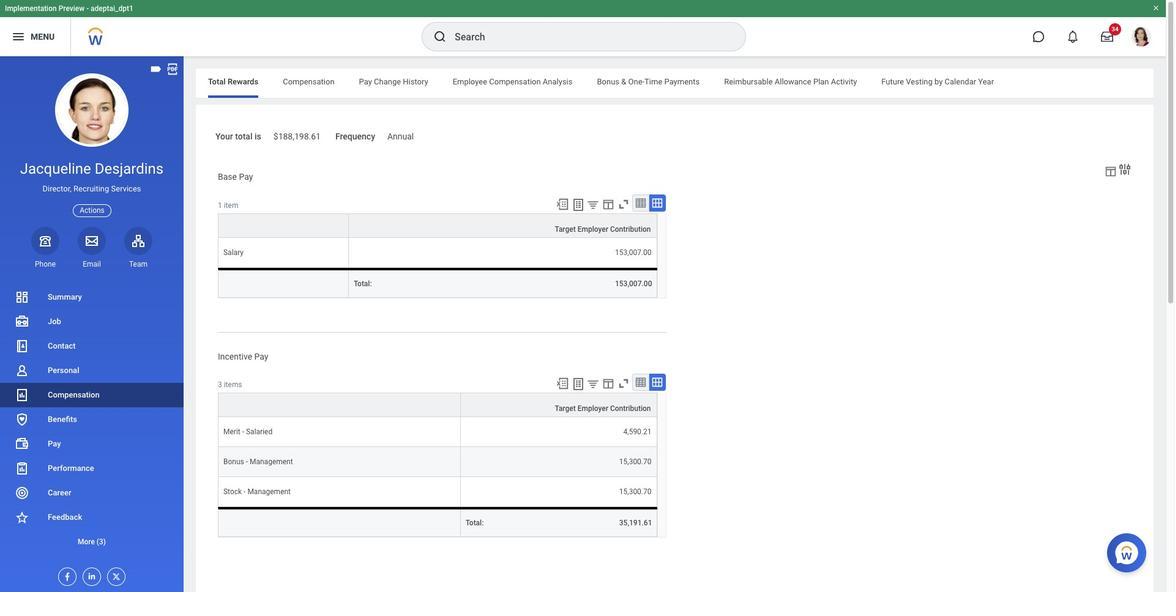 Task type: locate. For each thing, give the bounding box(es) containing it.
pay
[[359, 77, 372, 86], [239, 172, 253, 182], [254, 352, 268, 362], [48, 440, 61, 449]]

4 row from the top
[[218, 448, 657, 478]]

your
[[216, 132, 233, 141]]

personal image
[[15, 364, 29, 378]]

expand table image
[[652, 197, 664, 209], [652, 377, 664, 389]]

0 vertical spatial toolbar
[[551, 194, 666, 213]]

bonus for bonus & one-time payments
[[597, 77, 620, 86]]

15,300.70
[[620, 458, 652, 467], [620, 488, 652, 497]]

benefits
[[48, 415, 77, 424]]

compensation down personal
[[48, 391, 100, 400]]

1 click to view/edit grid preferences image from the top
[[602, 197, 616, 211]]

cell
[[218, 268, 349, 298], [218, 508, 461, 538]]

summary link
[[0, 285, 184, 310]]

fullscreen image for incentive pay
[[617, 377, 631, 391]]

2 expand table image from the top
[[652, 377, 664, 389]]

1 vertical spatial target employer contribution row
[[218, 393, 657, 418]]

2 15,300.70 from the top
[[620, 488, 652, 497]]

2 contribution from the top
[[610, 405, 651, 414]]

1 horizontal spatial compensation
[[283, 77, 335, 86]]

1 vertical spatial click to view/edit grid preferences image
[[602, 377, 616, 391]]

expand table image right table image
[[652, 197, 664, 209]]

0 vertical spatial employer
[[578, 225, 609, 234]]

implementation
[[5, 4, 57, 13]]

jacqueline desjardins
[[20, 160, 164, 178]]

target down export to excel image
[[555, 225, 576, 234]]

contact
[[48, 342, 76, 351]]

bonus inside row
[[223, 458, 244, 467]]

1 vertical spatial fullscreen image
[[617, 377, 631, 391]]

-
[[86, 4, 89, 13], [242, 428, 244, 437], [246, 458, 248, 467], [244, 488, 246, 497]]

personal
[[48, 366, 79, 375]]

fullscreen image
[[617, 197, 631, 211], [617, 377, 631, 391]]

fullscreen image left table icon
[[617, 377, 631, 391]]

benefits image
[[15, 413, 29, 427]]

5 row from the top
[[218, 478, 657, 508]]

select to filter grid data image
[[587, 378, 600, 391]]

Search Workday  search field
[[455, 23, 721, 50]]

15,300.70 down 4,590.21
[[620, 458, 652, 467]]

1 vertical spatial total:
[[466, 520, 484, 528]]

- right the merit
[[242, 428, 244, 437]]

click to view/edit grid preferences image right select to filter grid data icon
[[602, 197, 616, 211]]

1 vertical spatial expand table image
[[652, 377, 664, 389]]

contribution down table image
[[610, 225, 651, 234]]

35,191.61
[[620, 520, 652, 528]]

pay down benefits
[[48, 440, 61, 449]]

compensation up the your total is element
[[283, 77, 335, 86]]

- down merit - salaried
[[246, 458, 248, 467]]

- right preview
[[86, 4, 89, 13]]

15,300.70 for stock - management
[[620, 488, 652, 497]]

more (3) button
[[0, 530, 184, 555]]

contribution up 4,590.21
[[610, 405, 651, 414]]

- for bonus
[[246, 458, 248, 467]]

your total is element
[[274, 124, 321, 143]]

fullscreen image left table image
[[617, 197, 631, 211]]

compensation
[[283, 77, 335, 86], [489, 77, 541, 86], [48, 391, 100, 400]]

34 button
[[1094, 23, 1122, 50]]

1 employer from the top
[[578, 225, 609, 234]]

row
[[218, 238, 657, 268], [218, 268, 657, 298], [218, 418, 657, 448], [218, 448, 657, 478], [218, 478, 657, 508], [218, 508, 657, 538]]

your total is
[[216, 132, 261, 141]]

mail image
[[84, 234, 99, 248]]

employer
[[578, 225, 609, 234], [578, 405, 609, 414]]

1 cell from the top
[[218, 268, 349, 298]]

search image
[[433, 29, 448, 44]]

total:
[[354, 280, 372, 288], [466, 520, 484, 528]]

toolbar for incentive pay
[[551, 374, 666, 393]]

future
[[882, 77, 904, 86]]

2 target employer contribution row from the top
[[218, 393, 657, 418]]

target for incentive pay
[[555, 405, 576, 414]]

adeptai_dpt1
[[91, 4, 133, 13]]

row containing bonus - management
[[218, 448, 657, 478]]

1 toolbar from the top
[[551, 194, 666, 213]]

toolbar
[[551, 194, 666, 213], [551, 374, 666, 393]]

notifications large image
[[1067, 31, 1079, 43]]

1 vertical spatial contribution
[[610, 405, 651, 414]]

preview
[[59, 4, 85, 13]]

0 vertical spatial 153,007.00
[[615, 248, 652, 257]]

click to view/edit grid preferences image for incentive pay
[[602, 377, 616, 391]]

0 vertical spatial management
[[250, 458, 293, 467]]

is
[[255, 132, 261, 141]]

0 vertical spatial click to view/edit grid preferences image
[[602, 197, 616, 211]]

2 target from the top
[[555, 405, 576, 414]]

compensation left analysis
[[489, 77, 541, 86]]

1 vertical spatial target
[[555, 405, 576, 414]]

email
[[83, 260, 101, 269]]

0 vertical spatial cell
[[218, 268, 349, 298]]

summary image
[[15, 290, 29, 305]]

- for merit
[[242, 428, 244, 437]]

total: for 35,191.61
[[466, 520, 484, 528]]

0 vertical spatial target employer contribution row
[[218, 213, 657, 238]]

0 vertical spatial 15,300.70
[[620, 458, 652, 467]]

1 vertical spatial target employer contribution
[[555, 405, 651, 414]]

target employer contribution button for incentive pay
[[461, 394, 657, 417]]

payments
[[665, 77, 700, 86]]

summary
[[48, 293, 82, 302]]

1 vertical spatial bonus
[[223, 458, 244, 467]]

management
[[250, 458, 293, 467], [248, 488, 291, 497]]

click to view/edit grid preferences image for base pay
[[602, 197, 616, 211]]

time
[[645, 77, 663, 86]]

merit
[[223, 428, 240, 437]]

1 15,300.70 from the top
[[620, 458, 652, 467]]

0 vertical spatial expand table image
[[652, 197, 664, 209]]

more
[[78, 538, 95, 547]]

menu banner
[[0, 0, 1166, 56]]

1 fullscreen image from the top
[[617, 197, 631, 211]]

annual
[[388, 132, 414, 141]]

0 vertical spatial target employer contribution button
[[349, 214, 657, 237]]

table image
[[635, 377, 647, 389]]

plan
[[814, 77, 829, 86]]

0 horizontal spatial compensation
[[48, 391, 100, 400]]

1 vertical spatial cell
[[218, 508, 461, 538]]

1 row from the top
[[218, 238, 657, 268]]

compensation link
[[0, 383, 184, 408]]

base
[[218, 172, 237, 182]]

1 contribution from the top
[[610, 225, 651, 234]]

pay change history
[[359, 77, 428, 86]]

team jacqueline desjardins element
[[124, 260, 152, 269]]

incentive
[[218, 352, 252, 362]]

expand table image right table icon
[[652, 377, 664, 389]]

1 expand table image from the top
[[652, 197, 664, 209]]

employee
[[453, 77, 487, 86]]

target employer contribution button for base pay
[[349, 214, 657, 237]]

0 horizontal spatial bonus
[[223, 458, 244, 467]]

1 vertical spatial toolbar
[[551, 374, 666, 393]]

1 vertical spatial 153,007.00
[[615, 280, 652, 288]]

0 vertical spatial target
[[555, 225, 576, 234]]

2 fullscreen image from the top
[[617, 377, 631, 391]]

by
[[935, 77, 943, 86]]

toolbar for base pay
[[551, 194, 666, 213]]

personal link
[[0, 359, 184, 383]]

1 horizontal spatial total:
[[466, 520, 484, 528]]

1
[[218, 201, 222, 210]]

justify image
[[11, 29, 26, 44]]

fullscreen image for base pay
[[617, 197, 631, 211]]

1 target from the top
[[555, 225, 576, 234]]

target down export to excel icon
[[555, 405, 576, 414]]

2 click to view/edit grid preferences image from the top
[[602, 377, 616, 391]]

target employer contribution down select to filter grid data image on the bottom
[[555, 405, 651, 414]]

bonus inside tab list
[[597, 77, 620, 86]]

15,300.70 up 35,191.61
[[620, 488, 652, 497]]

frequency
[[336, 132, 375, 141]]

management down bonus - management
[[248, 488, 291, 497]]

- right stock
[[244, 488, 246, 497]]

2 employer from the top
[[578, 405, 609, 414]]

0 horizontal spatial total:
[[354, 280, 372, 288]]

career image
[[15, 486, 29, 501]]

target employer contribution button
[[349, 214, 657, 237], [461, 394, 657, 417]]

view team image
[[131, 234, 146, 248]]

cell for 153,007.00
[[218, 268, 349, 298]]

tab list
[[196, 69, 1154, 98]]

2 cell from the top
[[218, 508, 461, 538]]

click to view/edit grid preferences image
[[602, 197, 616, 211], [602, 377, 616, 391]]

cell for 35,191.61
[[218, 508, 461, 538]]

total
[[235, 132, 253, 141]]

target employer contribution down select to filter grid data icon
[[555, 225, 651, 234]]

performance image
[[15, 462, 29, 476]]

bonus
[[597, 77, 620, 86], [223, 458, 244, 467]]

1 vertical spatial 15,300.70
[[620, 488, 652, 497]]

employer down select to filter grid data image on the bottom
[[578, 405, 609, 414]]

0 vertical spatial fullscreen image
[[617, 197, 631, 211]]

target
[[555, 225, 576, 234], [555, 405, 576, 414]]

3 items
[[218, 381, 242, 390]]

pay right incentive
[[254, 352, 268, 362]]

pay left "change"
[[359, 77, 372, 86]]

0 vertical spatial total:
[[354, 280, 372, 288]]

1 target employer contribution row from the top
[[218, 213, 657, 238]]

3 row from the top
[[218, 418, 657, 448]]

contact link
[[0, 334, 184, 359]]

list
[[0, 285, 184, 555]]

bonus up stock
[[223, 458, 244, 467]]

1 vertical spatial target employer contribution button
[[461, 394, 657, 417]]

performance
[[48, 464, 94, 473]]

0 vertical spatial target employer contribution
[[555, 225, 651, 234]]

click to view/edit grid preferences image right select to filter grid data image on the bottom
[[602, 377, 616, 391]]

2 target employer contribution from the top
[[555, 405, 651, 414]]

1 vertical spatial employer
[[578, 405, 609, 414]]

0 vertical spatial bonus
[[597, 77, 620, 86]]

2 row from the top
[[218, 268, 657, 298]]

target employer contribution
[[555, 225, 651, 234], [555, 405, 651, 414]]

year
[[979, 77, 994, 86]]

job image
[[15, 315, 29, 329]]

bonus left & at right top
[[597, 77, 620, 86]]

contribution
[[610, 225, 651, 234], [610, 405, 651, 414]]

tag image
[[149, 62, 163, 76]]

6 row from the top
[[218, 508, 657, 538]]

target employer contribution row
[[218, 213, 657, 238], [218, 393, 657, 418]]

employer down select to filter grid data icon
[[578, 225, 609, 234]]

recruiting
[[73, 184, 109, 194]]

1 vertical spatial management
[[248, 488, 291, 497]]

2 toolbar from the top
[[551, 374, 666, 393]]

target employer contribution for incentive pay
[[555, 405, 651, 414]]

1 horizontal spatial bonus
[[597, 77, 620, 86]]

1 target employer contribution from the top
[[555, 225, 651, 234]]

management down salaried
[[250, 458, 293, 467]]

services
[[111, 184, 141, 194]]

0 vertical spatial contribution
[[610, 225, 651, 234]]

phone
[[35, 260, 56, 269]]



Task type: describe. For each thing, give the bounding box(es) containing it.
job link
[[0, 310, 184, 334]]

phone jacqueline desjardins element
[[31, 260, 59, 269]]

salaried
[[246, 428, 273, 437]]

profile logan mcneil image
[[1132, 27, 1152, 49]]

reimbursable
[[724, 77, 773, 86]]

calendar
[[945, 77, 977, 86]]

contribution for base pay
[[610, 225, 651, 234]]

tab list containing total rewards
[[196, 69, 1154, 98]]

allowance
[[775, 77, 812, 86]]

view printable version (pdf) image
[[166, 62, 179, 76]]

total
[[208, 77, 226, 86]]

contribution for incentive pay
[[610, 405, 651, 414]]

job
[[48, 317, 61, 326]]

linkedin image
[[83, 569, 97, 582]]

row containing merit - salaried
[[218, 418, 657, 448]]

change
[[374, 77, 401, 86]]

base pay
[[218, 172, 253, 182]]

director, recruiting services
[[43, 184, 141, 194]]

pay link
[[0, 432, 184, 457]]

management for bonus - management
[[250, 458, 293, 467]]

expand table image for incentive pay
[[652, 377, 664, 389]]

select to filter grid data image
[[587, 198, 600, 211]]

inbox large image
[[1102, 31, 1114, 43]]

analysis
[[543, 77, 573, 86]]

director,
[[43, 184, 72, 194]]

phone button
[[31, 227, 59, 269]]

153,007.00 for total:
[[615, 280, 652, 288]]

table image
[[635, 197, 647, 209]]

one-
[[629, 77, 645, 86]]

total: for 153,007.00
[[354, 280, 372, 288]]

1 item
[[218, 201, 238, 210]]

close environment banner image
[[1153, 4, 1160, 12]]

phone image
[[37, 234, 54, 248]]

(3)
[[97, 538, 106, 547]]

configure and view chart data image
[[1118, 162, 1133, 177]]

- for stock
[[244, 488, 246, 497]]

navigation pane region
[[0, 56, 184, 593]]

reimbursable allowance plan activity
[[724, 77, 857, 86]]

jacqueline
[[20, 160, 91, 178]]

2 horizontal spatial compensation
[[489, 77, 541, 86]]

feedback
[[48, 513, 82, 522]]

facebook image
[[59, 569, 72, 582]]

management for stock - management
[[248, 488, 291, 497]]

rewards
[[228, 77, 258, 86]]

feedback image
[[15, 511, 29, 525]]

expand table image for base pay
[[652, 197, 664, 209]]

team
[[129, 260, 148, 269]]

employer for base pay
[[578, 225, 609, 234]]

total rewards
[[208, 77, 258, 86]]

export to excel image
[[556, 197, 570, 211]]

stock
[[223, 488, 242, 497]]

menu
[[31, 32, 55, 41]]

implementation preview -   adeptai_dpt1
[[5, 4, 133, 13]]

incentive pay
[[218, 352, 268, 362]]

export to worksheets image
[[572, 377, 586, 392]]

bonus for bonus - management
[[223, 458, 244, 467]]

x image
[[108, 569, 121, 582]]

pay inside list
[[48, 440, 61, 449]]

pay inside tab list
[[359, 77, 372, 86]]

frequency element
[[388, 124, 414, 143]]

feedback link
[[0, 506, 184, 530]]

- inside menu banner
[[86, 4, 89, 13]]

more (3) button
[[0, 535, 184, 550]]

performance link
[[0, 457, 184, 481]]

pay right base on the top
[[239, 172, 253, 182]]

merit - salaried
[[223, 428, 273, 437]]

4,590.21
[[624, 428, 652, 437]]

history
[[403, 77, 428, 86]]

bonus & one-time payments
[[597, 77, 700, 86]]

target employer contribution for base pay
[[555, 225, 651, 234]]

vesting
[[906, 77, 933, 86]]

employee compensation analysis
[[453, 77, 573, 86]]

email jacqueline desjardins element
[[78, 260, 106, 269]]

salary
[[223, 248, 244, 257]]

employer for incentive pay
[[578, 405, 609, 414]]

desjardins
[[95, 160, 164, 178]]

$188,198.61
[[274, 132, 321, 141]]

export to excel image
[[556, 377, 570, 391]]

compensation inside list
[[48, 391, 100, 400]]

3
[[218, 381, 222, 390]]

row containing salary
[[218, 238, 657, 268]]

list containing summary
[[0, 285, 184, 555]]

career link
[[0, 481, 184, 506]]

&
[[622, 77, 627, 86]]

target employer contribution row for base pay
[[218, 213, 657, 238]]

target employer contribution row for incentive pay
[[218, 393, 657, 418]]

actions button
[[73, 204, 111, 217]]

menu button
[[0, 17, 71, 56]]

email button
[[78, 227, 106, 269]]

bonus - management
[[223, 458, 293, 467]]

items
[[224, 381, 242, 390]]

activity
[[831, 77, 857, 86]]

team link
[[124, 227, 152, 269]]

benefits link
[[0, 408, 184, 432]]

15,300.70 for bonus - management
[[620, 458, 652, 467]]

more (3)
[[78, 538, 106, 547]]

item
[[224, 201, 238, 210]]

compensation image
[[15, 388, 29, 403]]

153,007.00 for salary
[[615, 248, 652, 257]]

34
[[1112, 26, 1119, 32]]

future vesting by calendar year
[[882, 77, 994, 86]]

view worker - table image
[[1105, 165, 1118, 178]]

stock - management
[[223, 488, 291, 497]]

contact image
[[15, 339, 29, 354]]

target for base pay
[[555, 225, 576, 234]]

career
[[48, 489, 71, 498]]

actions
[[80, 206, 105, 215]]

row containing stock - management
[[218, 478, 657, 508]]

export to worksheets image
[[572, 197, 586, 212]]

pay image
[[15, 437, 29, 452]]



Task type: vqa. For each thing, say whether or not it's contained in the screenshot.
Contribution to the bottom
yes



